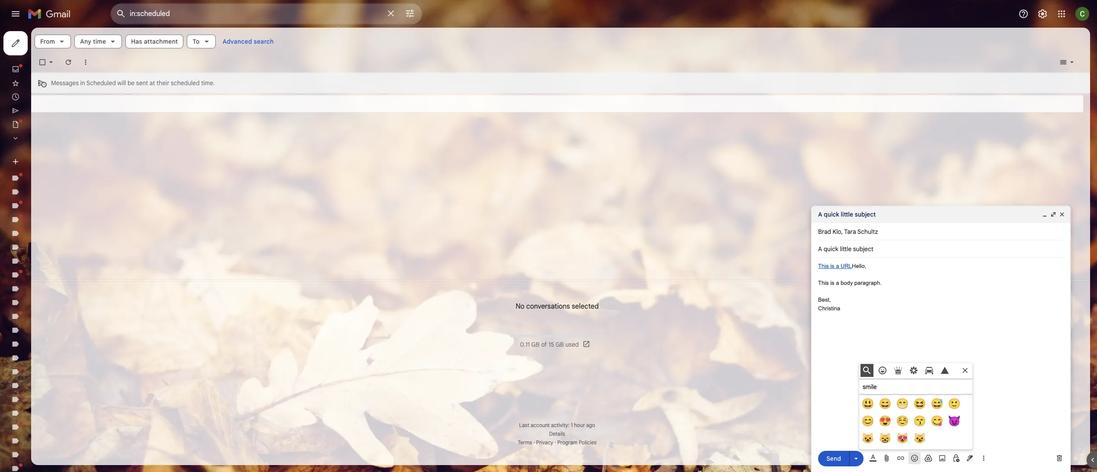 Task type: locate. For each thing, give the bounding box(es) containing it.
schultz
[[857, 228, 878, 236]]

0 horizontal spatial gb
[[531, 341, 540, 348]]

gb
[[531, 341, 540, 348], [556, 341, 564, 348]]

1 vertical spatial is
[[830, 280, 834, 286]]

attach files image
[[883, 454, 891, 463]]

😊 image
[[862, 415, 874, 427]]

is left url
[[830, 263, 834, 269]]

0 horizontal spatial ·
[[533, 439, 535, 446]]

time
[[93, 38, 106, 45]]

will
[[117, 79, 126, 87]]

privacy
[[536, 439, 553, 446]]

gb right 15
[[556, 341, 564, 348]]

a left body at the bottom right of page
[[836, 280, 839, 286]]

this
[[818, 263, 829, 269], [818, 280, 829, 286]]

15
[[548, 341, 554, 348]]

😅 image
[[931, 398, 943, 410]]

2 this from the top
[[818, 280, 829, 286]]

used
[[565, 341, 579, 348]]

2 · from the left
[[555, 439, 556, 446]]

·
[[533, 439, 535, 446], [555, 439, 556, 446]]

time.
[[201, 79, 215, 87]]

subject
[[855, 211, 876, 218]]

hello,
[[852, 263, 866, 269]]

2 is from the top
[[830, 280, 834, 286]]

pop out image
[[1050, 211, 1057, 218]]

brad
[[818, 228, 831, 236]]

minimize image
[[1041, 211, 1048, 218]]

None checkbox
[[38, 58, 47, 67]]

0.11
[[520, 341, 530, 348]]

😁 image
[[896, 398, 909, 410]]

of
[[541, 341, 547, 348]]

is left body at the bottom right of page
[[830, 280, 834, 286]]

1 vertical spatial this
[[818, 280, 829, 286]]

😆 image
[[914, 398, 926, 410]]

follow link to manage storage image
[[582, 340, 591, 349]]

,
[[841, 228, 843, 236]]

None search field
[[111, 3, 422, 24]]

2 a from the top
[[836, 280, 839, 286]]

1 is from the top
[[830, 263, 834, 269]]

from
[[40, 38, 55, 45]]

1 horizontal spatial ·
[[555, 439, 556, 446]]

attachment
[[144, 38, 178, 45]]

1 vertical spatial a
[[836, 280, 839, 286]]

😻 image
[[896, 432, 909, 445]]

toggle confidential mode image
[[952, 454, 961, 463]]

has attachment button
[[126, 35, 184, 48]]

this is a url hello,
[[818, 263, 866, 269]]

to
[[193, 38, 200, 45]]

1 this from the top
[[818, 263, 829, 269]]

0 vertical spatial this
[[818, 263, 829, 269]]

a left url
[[836, 263, 839, 269]]

is
[[830, 263, 834, 269], [830, 280, 834, 286]]

😺 image
[[862, 432, 874, 445]]

0 vertical spatial is
[[830, 263, 834, 269]]

insert emoji ‪(⌘⇧2)‬ image
[[910, 454, 919, 463]]

1 horizontal spatial gb
[[556, 341, 564, 348]]

insert link ‪(⌘k)‬ image
[[896, 454, 905, 463]]

advanced search
[[223, 38, 274, 45]]

paragraph.
[[854, 280, 882, 286]]

☺ image
[[896, 415, 909, 427]]

has
[[131, 38, 142, 45]]

hour
[[574, 422, 585, 429]]

this up best,
[[818, 280, 829, 286]]

navigation
[[0, 28, 104, 472]]

0 vertical spatial a
[[836, 263, 839, 269]]

has attachment
[[131, 38, 178, 45]]

terms
[[518, 439, 532, 446]]

a quick little subject
[[818, 211, 876, 218]]

to button
[[187, 35, 216, 48]]

last
[[519, 422, 529, 429]]

this for this is a body paragraph.
[[818, 280, 829, 286]]

Search mail text field
[[130, 10, 381, 18]]

account
[[531, 422, 550, 429]]

1 a from the top
[[836, 263, 839, 269]]

messages
[[51, 79, 79, 87]]

main menu image
[[10, 9, 21, 19]]

· right terms at the left bottom of the page
[[533, 439, 535, 446]]

more send options image
[[852, 454, 861, 463]]

😸 image
[[879, 432, 891, 445]]

this for this is a url hello,
[[818, 263, 829, 269]]

· down details
[[555, 439, 556, 446]]

Subject field
[[818, 245, 1064, 253]]

gmail image
[[28, 5, 75, 22]]

😍 image
[[879, 415, 891, 427]]

details link
[[549, 431, 565, 437]]

in
[[80, 79, 85, 87]]

is for url
[[830, 263, 834, 269]]

a
[[836, 263, 839, 269], [836, 280, 839, 286]]

brad klo , tara schultz
[[818, 228, 878, 236]]

this left url
[[818, 263, 829, 269]]

selected
[[572, 302, 599, 311]]

Search emojis text field
[[859, 380, 973, 395]]

gb left 'of'
[[531, 341, 540, 348]]

close image
[[1059, 211, 1066, 218]]

discard draft ‪(⌘⇧d)‬ image
[[1055, 454, 1064, 463]]

2 gb from the left
[[556, 341, 564, 348]]

0.11 gb of 15 gb used
[[520, 341, 579, 348]]

from button
[[35, 35, 71, 48]]

last account activity: 1 hour ago details terms · privacy · program policies
[[518, 422, 597, 446]]

send button
[[818, 451, 849, 466]]

details
[[549, 431, 565, 437]]

any
[[80, 38, 91, 45]]



Task type: vqa. For each thing, say whether or not it's contained in the screenshot.
Draft related to 3
no



Task type: describe. For each thing, give the bounding box(es) containing it.
insert files using drive image
[[924, 454, 933, 463]]

terms link
[[518, 439, 532, 446]]

at
[[150, 79, 155, 87]]

more options image
[[981, 454, 986, 463]]

sent
[[136, 79, 148, 87]]

no
[[516, 302, 525, 311]]

insert signature image
[[966, 454, 974, 463]]

insert photo image
[[938, 454, 947, 463]]

no conversations selected main content
[[31, 28, 1090, 465]]

activity:
[[551, 422, 569, 429]]

no conversations selected
[[516, 302, 599, 311]]

policies
[[579, 439, 597, 446]]

this is a body paragraph.
[[818, 280, 882, 286]]

their
[[157, 79, 169, 87]]

a for url
[[836, 263, 839, 269]]

toggle split pane mode image
[[1059, 58, 1068, 67]]

😼 image
[[914, 432, 926, 445]]

is for body
[[830, 280, 834, 286]]

christina
[[818, 305, 840, 312]]

🙂 image
[[948, 398, 961, 410]]

program policies link
[[557, 439, 597, 446]]

advanced
[[223, 38, 252, 45]]

refresh image
[[64, 58, 73, 67]]

more image
[[81, 58, 90, 67]]

ago
[[586, 422, 595, 429]]

😙 image
[[914, 415, 926, 427]]

body
[[841, 280, 853, 286]]

be
[[128, 79, 135, 87]]

messages in scheduled will be sent at their scheduled time.
[[51, 79, 215, 87]]

a quick little subject dialog
[[811, 206, 1071, 472]]

scheduled
[[86, 79, 116, 87]]

clear search image
[[382, 5, 400, 22]]

search mail image
[[113, 6, 129, 22]]

Message Body text field
[[818, 262, 1064, 442]]

😈 image
[[948, 415, 961, 427]]

support image
[[1018, 9, 1029, 19]]

scheduled
[[171, 79, 200, 87]]

any time
[[80, 38, 106, 45]]

1 · from the left
[[533, 439, 535, 446]]

url
[[841, 263, 852, 269]]

😄 image
[[879, 398, 891, 410]]

little
[[841, 211, 853, 218]]

1
[[571, 422, 573, 429]]

best, christina
[[818, 297, 840, 312]]

😃 image
[[862, 398, 874, 410]]

a
[[818, 211, 822, 218]]

😋 image
[[931, 415, 943, 427]]

tara
[[844, 228, 856, 236]]

settings image
[[1037, 9, 1048, 19]]

quick
[[824, 211, 839, 218]]

a for body
[[836, 280, 839, 286]]

search
[[254, 38, 274, 45]]

privacy link
[[536, 439, 553, 446]]

any time button
[[74, 35, 122, 48]]

program
[[557, 439, 577, 446]]

send
[[827, 455, 841, 463]]

best,
[[818, 297, 831, 303]]

klo
[[833, 228, 841, 236]]

advanced search button
[[219, 34, 277, 49]]

this is a url link
[[818, 263, 852, 269]]

advanced search options image
[[401, 5, 419, 22]]

1 gb from the left
[[531, 341, 540, 348]]

none checkbox inside the no conversations selected main content
[[38, 58, 47, 67]]

conversations
[[526, 302, 570, 311]]



